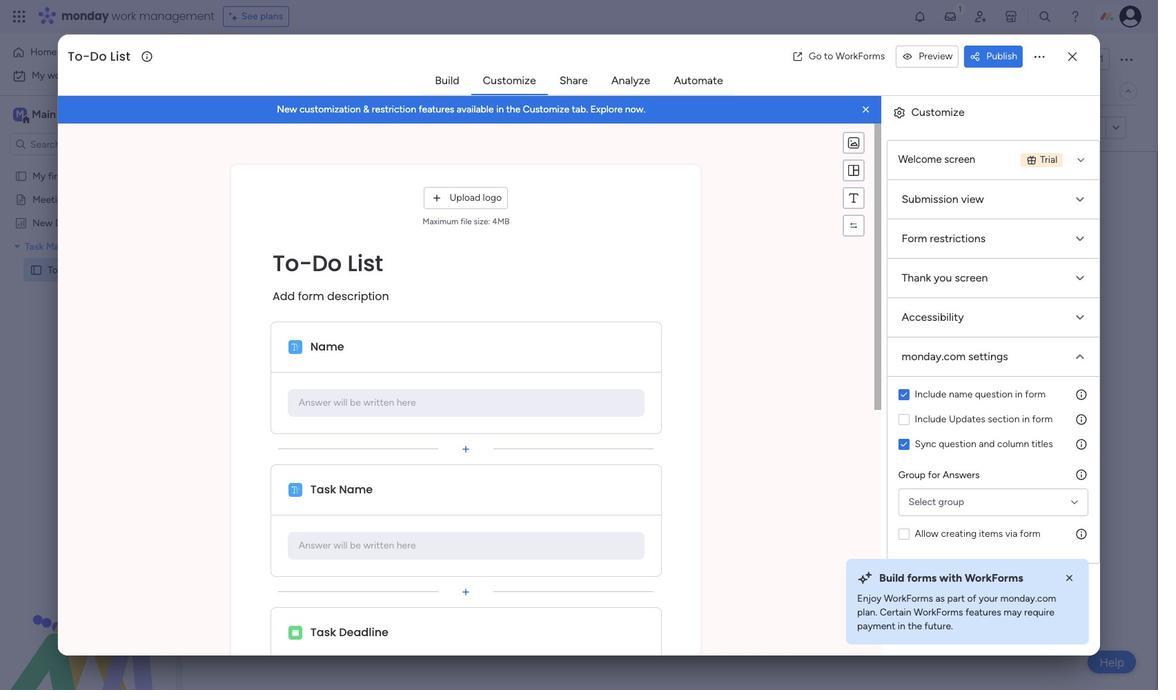 Task type: locate. For each thing, give the bounding box(es) containing it.
1 vertical spatial component__icon image
[[288, 483, 302, 497]]

list inside form form
[[348, 248, 383, 279]]

form form
[[58, 124, 882, 691]]

component__icon image
[[288, 340, 302, 354], [288, 483, 302, 497], [288, 626, 302, 640]]

form inside button
[[672, 319, 696, 332]]

0 vertical spatial here
[[397, 397, 416, 409]]

3 component__icon image from the top
[[288, 626, 302, 640]]

share
[[560, 74, 588, 87]]

2 be from the top
[[350, 540, 361, 552]]

0 vertical spatial include
[[915, 389, 947, 401]]

0 vertical spatial menu image
[[847, 164, 861, 177]]

answer for task
[[299, 540, 331, 552]]

question down updates
[[939, 439, 977, 450]]

by right start
[[623, 266, 643, 288]]

my down the home
[[32, 70, 45, 81]]

0 vertical spatial be
[[350, 397, 361, 409]]

1 vertical spatial written
[[363, 540, 395, 552]]

with
[[940, 572, 963, 585]]

analyze link
[[601, 68, 662, 93]]

0 vertical spatial monday.com
[[902, 350, 966, 363]]

analyze
[[612, 74, 651, 87]]

0 horizontal spatial form
[[297, 85, 320, 97]]

1 vertical spatial the
[[908, 621, 923, 633]]

1 vertical spatial build
[[645, 319, 669, 332]]

new up powered
[[277, 104, 297, 115]]

1 horizontal spatial new
[[277, 104, 297, 115]]

section
[[988, 414, 1020, 425]]

invite / 1
[[1068, 53, 1104, 65]]

2 written from the top
[[363, 540, 395, 552]]

new right the public dashboard image
[[32, 217, 53, 229]]

group
[[899, 470, 926, 481]]

0 vertical spatial answer
[[299, 397, 331, 409]]

build inside button
[[645, 319, 669, 332]]

form inside button
[[297, 85, 320, 97]]

to- inside form form
[[273, 248, 312, 279]]

of
[[968, 593, 977, 605]]

lottie animation image
[[0, 551, 176, 691]]

option
[[0, 163, 176, 166]]

build forms with workforms
[[880, 572, 1024, 585]]

tab list
[[424, 68, 735, 95]]

1 be from the top
[[350, 397, 361, 409]]

1 vertical spatial by
[[623, 266, 643, 288]]

future.
[[925, 621, 954, 633]]

screen inside dropdown button
[[955, 271, 989, 285]]

1 vertical spatial be
[[350, 540, 361, 552]]

powered by
[[277, 121, 335, 134]]

2 vertical spatial public board image
[[30, 263, 43, 276]]

my work
[[32, 70, 68, 81]]

main inside workspace selection element
[[32, 108, 56, 121]]

kendall parks image
[[1120, 6, 1142, 28]]

my work option
[[8, 65, 168, 87]]

list
[[283, 44, 317, 75], [110, 48, 131, 65], [348, 248, 383, 279], [77, 264, 92, 276]]

new inside banner banner
[[277, 104, 297, 115]]

group for answers
[[899, 470, 980, 481]]

help button
[[1089, 651, 1137, 674]]

part
[[948, 593, 966, 605]]

1 vertical spatial work
[[47, 70, 68, 81]]

1 vertical spatial screen
[[955, 271, 989, 285]]

public board image left first
[[15, 169, 28, 182]]

the inside banner banner
[[506, 104, 521, 115]]

thank
[[902, 271, 932, 285]]

the down customize link
[[506, 104, 521, 115]]

1 vertical spatial menu image
[[847, 191, 861, 205]]

written for task
[[363, 540, 395, 552]]

view
[[962, 193, 985, 206]]

0 vertical spatial by
[[323, 121, 335, 134]]

2 will from the top
[[334, 540, 348, 552]]

1 vertical spatial answer will be written here
[[299, 540, 416, 552]]

2 vertical spatial component__icon image
[[288, 626, 302, 640]]

ask for additional or other information to include in the updates section of the board item image
[[1075, 413, 1089, 427]]

thank you screen
[[902, 271, 989, 285]]

close image
[[1064, 572, 1077, 586]]

list box
[[0, 161, 176, 468]]

collapse board header image
[[1124, 86, 1135, 97]]

meeting
[[32, 193, 68, 205]]

form
[[1063, 122, 1084, 133], [234, 122, 255, 133], [759, 266, 798, 288], [298, 288, 324, 304], [672, 319, 696, 332], [1026, 389, 1046, 401], [1033, 414, 1053, 425], [1021, 528, 1041, 540]]

0 horizontal spatial build
[[435, 74, 460, 87]]

public board image down task management system
[[30, 263, 43, 276]]

1 component__icon image from the top
[[288, 340, 302, 354]]

enjoy
[[858, 593, 882, 605]]

automate right analyze
[[674, 74, 724, 87]]

explore
[[591, 104, 623, 115]]

welcome screen
[[899, 153, 976, 166]]

maximum file size: 4mb
[[423, 217, 510, 226]]

1 vertical spatial your
[[979, 593, 999, 605]]

main right workspace image
[[32, 108, 56, 121]]

workforms right to
[[836, 50, 885, 62]]

automate inside 'button'
[[1055, 85, 1098, 97]]

1 vertical spatial task
[[311, 482, 336, 498]]

1 written from the top
[[363, 397, 395, 409]]

your right of
[[979, 593, 999, 605]]

allow creating items via form
[[915, 528, 1041, 540]]

drag to reorder the question image
[[459, 469, 473, 483]]

1 horizontal spatial main
[[231, 85, 251, 97]]

copy form link
[[1038, 122, 1101, 133]]

0 vertical spatial features
[[419, 104, 455, 115]]

sync question and column titles
[[915, 439, 1054, 450]]

to- inside field
[[68, 48, 90, 65]]

1 vertical spatial main
[[32, 108, 56, 121]]

sync
[[915, 439, 937, 450]]

enjoy workforms as part of your monday.com plan. certain workforms features may require payment in the future.
[[858, 593, 1057, 633]]

0 horizontal spatial features
[[419, 104, 455, 115]]

component__icon image left 'task deadline'
[[288, 626, 302, 640]]

home
[[30, 46, 57, 58]]

public board image for my first board
[[15, 169, 28, 182]]

1 include from the top
[[915, 389, 947, 401]]

2 vertical spatial build
[[880, 572, 905, 585]]

more actions image
[[1033, 50, 1047, 64]]

task for task management system
[[25, 240, 44, 252]]

plans
[[260, 10, 283, 22]]

public board image for meeting notes
[[15, 193, 28, 206]]

2 here from the top
[[397, 540, 416, 552]]

1 horizontal spatial monday.com
[[1001, 593, 1057, 605]]

powered
[[277, 121, 321, 134]]

edit
[[215, 122, 232, 133]]

0 vertical spatial main
[[231, 85, 251, 97]]

0 vertical spatial the
[[506, 104, 521, 115]]

my left first
[[32, 170, 46, 182]]

0 vertical spatial public board image
[[15, 169, 28, 182]]

go to workforms
[[809, 50, 885, 62]]

main left table at the top left
[[231, 85, 251, 97]]

share link
[[549, 68, 599, 93]]

work right "monday"
[[112, 8, 136, 24]]

workforms logo image
[[341, 117, 419, 139]]

the inside enjoy workforms as part of your monday.com plan. certain workforms features may require payment in the future.
[[908, 621, 923, 633]]

by down "customization"
[[323, 121, 335, 134]]

your
[[718, 266, 755, 288], [979, 593, 999, 605]]

1 vertical spatial new
[[32, 217, 53, 229]]

select the group new answers will go to image
[[1075, 468, 1089, 482]]

add new question image
[[459, 442, 473, 456]]

build
[[435, 74, 460, 87], [645, 319, 669, 332], [880, 572, 905, 585]]

build up new customization & restriction features available in the customize tab. explore now.
[[435, 74, 460, 87]]

do inside field
[[90, 48, 107, 65]]

in
[[496, 104, 504, 115], [1016, 389, 1023, 401], [1023, 414, 1030, 425], [898, 621, 906, 633]]

my inside option
[[32, 70, 45, 81]]

0 vertical spatial answer will be written here
[[299, 397, 416, 409]]

home option
[[8, 41, 168, 64]]

2 menu image from the top
[[847, 191, 861, 205]]

form
[[297, 85, 320, 97], [902, 232, 928, 245]]

form inside form
[[298, 288, 324, 304]]

component__icon image left task name
[[288, 483, 302, 497]]

0 horizontal spatial your
[[718, 266, 755, 288]]

0 vertical spatial task
[[25, 240, 44, 252]]

1 will from the top
[[334, 397, 348, 409]]

automate down invite / 1 button
[[1055, 85, 1098, 97]]

1 vertical spatial form
[[902, 232, 928, 245]]

workforms up future.
[[914, 607, 964, 619]]

form up thank at the right of page
[[902, 232, 928, 245]]

form up "customization"
[[297, 85, 320, 97]]

submission view button
[[888, 180, 1100, 219]]

0 horizontal spatial the
[[506, 104, 521, 115]]

public board image
[[15, 169, 28, 182], [15, 193, 28, 206], [30, 263, 43, 276]]

1 vertical spatial monday.com
[[1001, 593, 1057, 605]]

0 vertical spatial my
[[32, 70, 45, 81]]

require
[[1025, 607, 1055, 619]]

0 horizontal spatial monday.com
[[902, 350, 966, 363]]

lottie animation element
[[0, 551, 176, 691]]

new dashboard
[[32, 217, 102, 229]]

build link
[[424, 68, 471, 93]]

deadline
[[339, 625, 389, 641]]

allow
[[915, 528, 939, 540]]

1 vertical spatial answer
[[299, 540, 331, 552]]

help image
[[1069, 10, 1083, 23]]

2 component__icon image from the top
[[288, 483, 302, 497]]

in up section
[[1016, 389, 1023, 401]]

answer will be written here for task
[[299, 540, 416, 552]]

written for name
[[363, 397, 395, 409]]

1 answer from the top
[[299, 397, 331, 409]]

copy form link button
[[1012, 117, 1106, 139]]

here
[[397, 397, 416, 409], [397, 540, 416, 552]]

1 vertical spatial my
[[32, 170, 46, 182]]

&
[[363, 104, 370, 115]]

0 vertical spatial work
[[112, 8, 136, 24]]

build left forms
[[880, 572, 905, 585]]

main workspace
[[32, 108, 113, 121]]

to
[[825, 50, 834, 62]]

question
[[976, 389, 1013, 401], [939, 439, 977, 450]]

2 horizontal spatial build
[[880, 572, 905, 585]]

1 vertical spatial include
[[915, 414, 947, 425]]

monday.com up require
[[1001, 593, 1057, 605]]

1 horizontal spatial the
[[908, 621, 923, 633]]

features down build link
[[419, 104, 455, 115]]

form inside dropdown button
[[902, 232, 928, 245]]

by
[[323, 121, 335, 134], [623, 266, 643, 288]]

task name
[[311, 482, 373, 498]]

features down of
[[966, 607, 1002, 619]]

2 include from the top
[[915, 414, 947, 425]]

0 horizontal spatial main
[[32, 108, 56, 121]]

1 horizontal spatial work
[[112, 8, 136, 24]]

your inside enjoy workforms as part of your monday.com plan. certain workforms features may require payment in the future.
[[979, 593, 999, 605]]

plan.
[[858, 607, 878, 619]]

in right available
[[496, 104, 504, 115]]

1 vertical spatial here
[[397, 540, 416, 552]]

name
[[311, 339, 344, 355], [339, 482, 373, 498]]

your right building
[[718, 266, 755, 288]]

customization
[[300, 104, 361, 115]]

add
[[273, 288, 295, 304]]

2 vertical spatial task
[[311, 625, 336, 641]]

2 answer will be written here from the top
[[299, 540, 416, 552]]

0 vertical spatial written
[[363, 397, 395, 409]]

in down certain
[[898, 621, 906, 633]]

1 vertical spatial features
[[966, 607, 1002, 619]]

0 vertical spatial name
[[311, 339, 344, 355]]

restrictions
[[931, 232, 986, 245]]

do inside form form
[[312, 248, 342, 279]]

include up sync
[[915, 414, 947, 425]]

screen right welcome
[[945, 153, 976, 166]]

main for main table
[[231, 85, 251, 97]]

work inside option
[[47, 70, 68, 81]]

1 horizontal spatial features
[[966, 607, 1002, 619]]

menu image
[[847, 164, 861, 177], [847, 191, 861, 205]]

public dashboard image
[[15, 216, 28, 229]]

customize inside banner banner
[[523, 104, 570, 115]]

screen right you
[[955, 271, 989, 285]]

main inside button
[[231, 85, 251, 97]]

question up section
[[976, 389, 1013, 401]]

work down the home
[[47, 70, 68, 81]]

main
[[231, 85, 251, 97], [32, 108, 56, 121]]

group
[[444, 107, 496, 129]]

management
[[46, 240, 103, 252]]

build down let's start by building your form
[[645, 319, 669, 332]]

in inside enjoy workforms as part of your monday.com plan. certain workforms features may require payment in the future.
[[898, 621, 906, 633]]

to-do list
[[210, 44, 317, 75], [68, 48, 131, 65], [273, 248, 383, 279], [48, 264, 92, 276]]

customize
[[483, 74, 536, 87], [523, 104, 570, 115], [912, 106, 965, 119]]

in inside banner banner
[[496, 104, 504, 115]]

0 vertical spatial build
[[435, 74, 460, 87]]

0 vertical spatial component__icon image
[[288, 340, 302, 354]]

automate
[[674, 74, 724, 87], [1055, 85, 1098, 97]]

0 horizontal spatial new
[[32, 217, 53, 229]]

first
[[48, 170, 65, 182]]

1 horizontal spatial form
[[902, 232, 928, 245]]

build inside alert
[[880, 572, 905, 585]]

automate link
[[663, 68, 735, 93]]

my work link
[[8, 65, 168, 87]]

customize left tab. on the top of the page
[[523, 104, 570, 115]]

1 horizontal spatial your
[[979, 593, 999, 605]]

0 vertical spatial form
[[297, 85, 320, 97]]

include left the name
[[915, 389, 947, 401]]

workforms up of
[[966, 572, 1024, 585]]

task for task deadline
[[311, 625, 336, 641]]

when disabled, changing a question title won't change the related column title.
when enabled, question and column titles will be synced, unless column title changed manually image
[[1075, 438, 1089, 452]]

component__icon image down add
[[288, 340, 302, 354]]

board
[[68, 170, 93, 182]]

answer
[[299, 397, 331, 409], [299, 540, 331, 552]]

region
[[888, 377, 1100, 564]]

go to workforms button
[[787, 46, 891, 68]]

the down certain
[[908, 621, 923, 633]]

public board image up the public dashboard image
[[15, 193, 28, 206]]

0 vertical spatial will
[[334, 397, 348, 409]]

2 answer from the top
[[299, 540, 331, 552]]

1 answer will be written here from the top
[[299, 397, 416, 409]]

1 horizontal spatial build
[[645, 319, 669, 332]]

monday.com down accessibility
[[902, 350, 966, 363]]

1 vertical spatial public board image
[[15, 193, 28, 206]]

1 here from the top
[[397, 397, 416, 409]]

1 horizontal spatial automate
[[1055, 85, 1098, 97]]

0 horizontal spatial work
[[47, 70, 68, 81]]

0 vertical spatial new
[[277, 104, 297, 115]]

1 vertical spatial will
[[334, 540, 348, 552]]

answer for name
[[299, 397, 331, 409]]

available
[[457, 104, 494, 115]]



Task type: vqa. For each thing, say whether or not it's contained in the screenshot.
24 Hours's Hours
no



Task type: describe. For each thing, give the bounding box(es) containing it.
restriction
[[372, 104, 416, 115]]

monday
[[61, 8, 109, 24]]

name inside button
[[311, 339, 344, 355]]

see plans
[[242, 10, 283, 22]]

task management system
[[25, 240, 138, 252]]

copy
[[1038, 122, 1061, 133]]

dashboard
[[55, 217, 102, 229]]

4mb
[[493, 217, 510, 226]]

0 horizontal spatial by
[[323, 121, 335, 134]]

public board image for to-do list
[[30, 263, 43, 276]]

0 vertical spatial question
[[976, 389, 1013, 401]]

will for task
[[334, 540, 348, 552]]

via
[[1006, 528, 1018, 540]]

invite
[[1068, 53, 1092, 65]]

caret down image
[[15, 241, 20, 251]]

search everything image
[[1039, 10, 1053, 23]]

1 image
[[954, 1, 967, 16]]

help
[[1100, 656, 1125, 670]]

background color and image selector image
[[847, 136, 861, 150]]

Search in workspace field
[[29, 136, 115, 152]]

name
[[950, 389, 973, 401]]

you
[[934, 271, 953, 285]]

titles
[[1032, 439, 1054, 450]]

column
[[998, 439, 1030, 450]]

integrate
[[914, 85, 954, 97]]

may
[[1004, 607, 1023, 619]]

home link
[[8, 41, 168, 64]]

1 horizontal spatial by
[[623, 266, 643, 288]]

edit form
[[215, 122, 255, 133]]

build form button
[[634, 312, 707, 339]]

accessibility button
[[888, 298, 1100, 337]]

form inside button
[[234, 122, 255, 133]]

task deadline
[[311, 625, 389, 641]]

list box containing my first board
[[0, 161, 176, 468]]

submission view
[[902, 193, 985, 206]]

payment
[[858, 621, 896, 633]]

for
[[929, 470, 941, 481]]

monday.com settings
[[902, 350, 1009, 363]]

form for form restrictions
[[902, 232, 928, 245]]

certain
[[880, 607, 912, 619]]

here for task
[[397, 540, 416, 552]]

region containing include name question in form
[[888, 377, 1100, 564]]

task for task name
[[311, 482, 336, 498]]

to-do list inside form form
[[273, 248, 383, 279]]

group
[[939, 497, 965, 508]]

customize up available
[[483, 74, 536, 87]]

features inside banner banner
[[419, 104, 455, 115]]

build for build forms with workforms
[[880, 572, 905, 585]]

activity button
[[971, 48, 1037, 70]]

work for my
[[47, 70, 68, 81]]

select product image
[[12, 10, 26, 23]]

to-do list inside field
[[68, 48, 131, 65]]

start
[[581, 266, 619, 288]]

management
[[139, 8, 215, 24]]

form restrictions button
[[888, 220, 1100, 258]]

form for form
[[297, 85, 320, 97]]

maximum
[[423, 217, 459, 226]]

0 vertical spatial your
[[718, 266, 755, 288]]

main table
[[231, 85, 277, 97]]

select group
[[909, 497, 965, 508]]

invite / 1 button
[[1042, 48, 1111, 70]]

my for my first board
[[32, 170, 46, 182]]

link
[[1086, 122, 1101, 133]]

workspace image
[[13, 107, 27, 122]]

will for name
[[334, 397, 348, 409]]

update feed image
[[944, 10, 958, 23]]

let's
[[542, 266, 577, 288]]

name button
[[309, 336, 644, 358]]

my for my work
[[32, 70, 45, 81]]

add new question image
[[459, 585, 473, 599]]

list inside field
[[110, 48, 131, 65]]

invite members image
[[974, 10, 988, 23]]

forms
[[908, 572, 937, 585]]

close image
[[860, 103, 873, 117]]

table
[[254, 85, 277, 97]]

workforms up certain
[[884, 593, 934, 605]]

build forms with workforms alert
[[847, 559, 1090, 645]]

To-Do List field
[[64, 48, 140, 66]]

size:
[[474, 217, 491, 226]]

main for main workspace
[[32, 108, 56, 121]]

tab.
[[572, 104, 588, 115]]

monday.com inside enjoy workforms as part of your monday.com plan. certain workforms features may require payment in the future.
[[1001, 593, 1057, 605]]

build for build form
[[645, 319, 669, 332]]

component__icon image for task deadline
[[288, 626, 302, 640]]

form restrictions
[[902, 232, 986, 245]]

publish
[[987, 50, 1018, 62]]

here for name
[[397, 397, 416, 409]]

form inside 'button'
[[1063, 122, 1084, 133]]

list inside list box
[[77, 264, 92, 276]]

settings
[[969, 350, 1009, 363]]

be for name
[[350, 397, 361, 409]]

meeting notes
[[32, 193, 97, 205]]

monday.com settings button
[[888, 338, 1100, 377]]

accessibility
[[902, 311, 965, 324]]

banner banner
[[58, 96, 882, 124]]

1 menu image from the top
[[847, 164, 861, 177]]

workspace selection element
[[13, 106, 115, 124]]

workforms inside button
[[836, 50, 885, 62]]

add option in main board to create new items using this form image
[[1075, 528, 1089, 541]]

see
[[242, 10, 258, 22]]

workspace
[[59, 108, 113, 121]]

add view image
[[338, 86, 344, 96]]

preview
[[919, 50, 953, 62]]

1
[[1100, 53, 1104, 65]]

include the board's first column in the form image
[[1075, 388, 1089, 402]]

notes
[[71, 193, 97, 205]]

build for build
[[435, 74, 460, 87]]

and
[[980, 439, 996, 450]]

let's start by building your form
[[542, 266, 798, 288]]

include updates section in form
[[915, 414, 1053, 425]]

1 vertical spatial name
[[339, 482, 373, 498]]

features inside enjoy workforms as part of your monday.com plan. certain workforms features may require payment in the future.
[[966, 607, 1002, 619]]

include name question in form
[[915, 389, 1046, 401]]

select
[[909, 497, 937, 508]]

build form
[[645, 319, 696, 332]]

upload logo button
[[424, 187, 508, 209]]

new for new dashboard
[[32, 217, 53, 229]]

customization tools toolbar
[[843, 132, 865, 237]]

be for task
[[350, 540, 361, 552]]

include for include updates section in form
[[915, 414, 947, 425]]

drag to reorder the question image
[[459, 612, 473, 626]]

tab list containing build
[[424, 68, 735, 95]]

monday.com inside dropdown button
[[902, 350, 966, 363]]

upload logo
[[450, 192, 502, 204]]

monday work management
[[61, 8, 215, 24]]

submission
[[902, 193, 959, 206]]

edit form button
[[209, 117, 261, 139]]

work for monday
[[112, 8, 136, 24]]

as
[[936, 593, 946, 605]]

1 vertical spatial question
[[939, 439, 977, 450]]

answer will be written here for name
[[299, 397, 416, 409]]

logo
[[483, 192, 502, 204]]

main table button
[[209, 80, 287, 102]]

notifications image
[[914, 10, 928, 23]]

see plans button
[[223, 6, 289, 27]]

my first board
[[32, 170, 93, 182]]

monday marketplace image
[[1005, 10, 1019, 23]]

new for new customization & restriction features available in the customize tab. explore now.
[[277, 104, 297, 115]]

customize down integrate
[[912, 106, 965, 119]]

component__icon image for task name
[[288, 483, 302, 497]]

in right section
[[1023, 414, 1030, 425]]

new customization & restriction features available in the customize tab. explore now.
[[277, 104, 646, 115]]

include for include name question in form
[[915, 389, 947, 401]]

0 horizontal spatial automate
[[674, 74, 724, 87]]

creating
[[942, 528, 977, 540]]

0 vertical spatial screen
[[945, 153, 976, 166]]



